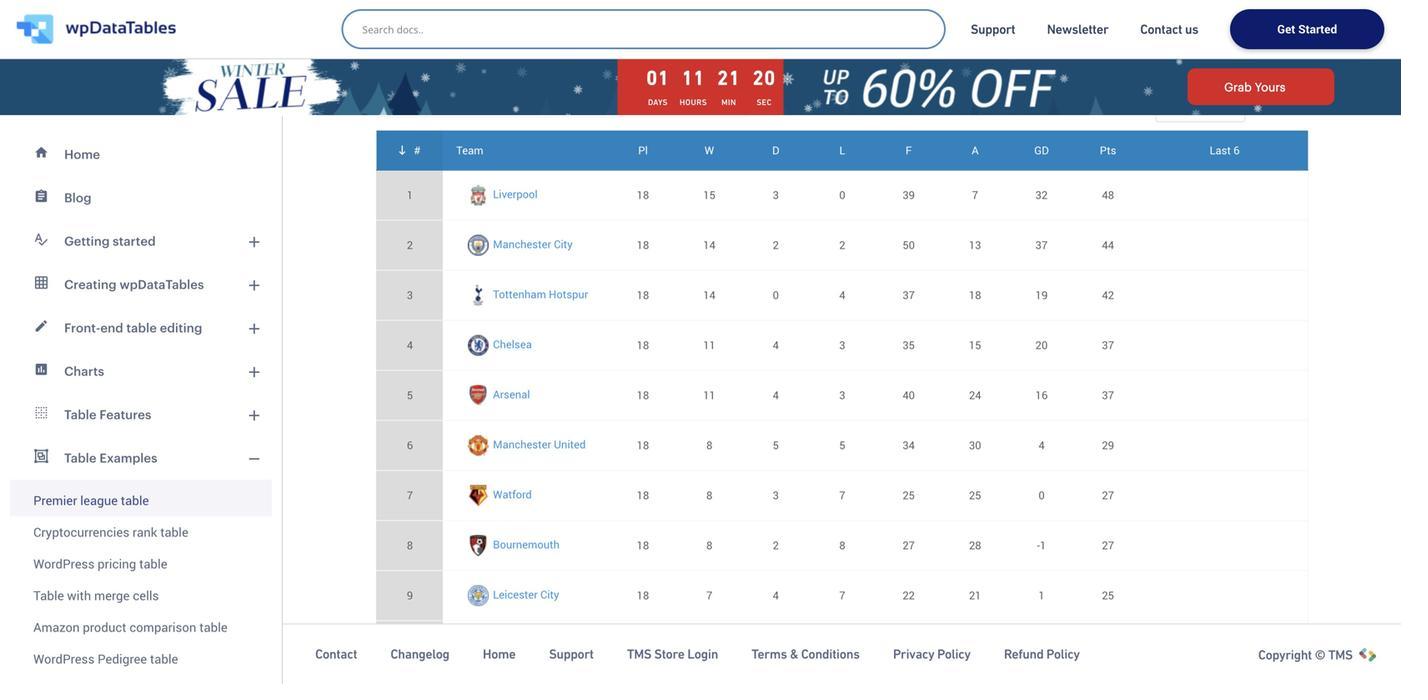 Task type: locate. For each thing, give the bounding box(es) containing it.
table features
[[64, 407, 151, 422]]

27 for 28
[[1103, 538, 1115, 553]]

-1
[[1038, 538, 1047, 553]]

37
[[1036, 238, 1048, 253], [903, 288, 915, 303], [1103, 338, 1115, 353], [1103, 388, 1115, 403]]

1 vertical spatial 1
[[1041, 538, 1047, 553]]

1 vertical spatial home
[[483, 647, 516, 662]]

f: activate to sort column ascending element
[[876, 131, 942, 170]]

1 vertical spatial home link
[[483, 646, 516, 663]]

wordpress
[[33, 555, 95, 572], [33, 650, 95, 668]]

1 horizontal spatial support link
[[971, 21, 1016, 38]]

0 horizontal spatial 5
[[407, 388, 413, 403]]

contact
[[1141, 22, 1183, 37], [315, 647, 357, 662]]

0 vertical spatial 14
[[704, 238, 716, 253]]

35
[[903, 338, 915, 353]]

table right end
[[126, 320, 157, 335]]

home link
[[10, 133, 272, 176], [483, 646, 516, 663]]

product
[[83, 619, 126, 636]]

2 vertical spatial 11
[[704, 388, 716, 403]]

6
[[1234, 143, 1240, 158], [407, 438, 413, 453]]

48
[[1103, 188, 1115, 203]]

support for the leftmost support link
[[549, 647, 594, 662]]

1 manchester from the top
[[493, 237, 551, 252]]

24
[[970, 388, 982, 403]]

charts link
[[10, 350, 272, 393]]

home link down the 'leicester'
[[483, 646, 516, 663]]

0 vertical spatial 0
[[840, 188, 846, 203]]

1 vertical spatial wordpress
[[33, 650, 95, 668]]

premier
[[33, 492, 77, 509]]

get started
[[1278, 21, 1338, 37]]

#: activate to sort column descending element
[[377, 131, 443, 170]]

front-end table editing link
[[10, 306, 272, 350]]

table right comparison
[[200, 619, 228, 636]]

15
[[704, 188, 716, 203], [970, 338, 982, 353]]

21 up "min"
[[718, 66, 741, 89]]

policy right -2
[[1047, 647, 1080, 662]]

1 horizontal spatial 15
[[970, 338, 982, 353]]

11 for arsenal
[[704, 388, 716, 403]]

0 horizontal spatial home link
[[10, 133, 272, 176]]

yours
[[1256, 80, 1286, 93]]

table up premier league table
[[64, 451, 97, 465]]

1 horizontal spatial support
[[971, 22, 1016, 37]]

entries
[[1260, 98, 1296, 113]]

tottenham
[[493, 287, 546, 302]]

&
[[790, 647, 799, 662]]

cryptocurrencies
[[33, 524, 129, 541]]

all button
[[1168, 93, 1235, 121]]

tms right ©
[[1329, 648, 1353, 663]]

1 vertical spatial -
[[1038, 638, 1041, 653]]

front-end table editing
[[64, 320, 202, 335]]

table with merge cells
[[33, 587, 159, 604]]

1 vertical spatial support
[[549, 647, 594, 662]]

last
[[1210, 143, 1232, 158]]

contact for contact us
[[1141, 22, 1183, 37]]

0 horizontal spatial 6
[[407, 438, 413, 453]]

table up the cells
[[139, 555, 167, 572]]

44
[[1103, 238, 1115, 253]]

editing
[[160, 320, 202, 335]]

1 vertical spatial table
[[64, 451, 97, 465]]

tms left store
[[627, 647, 652, 662]]

20
[[753, 66, 776, 89], [1036, 338, 1048, 353]]

©
[[1316, 648, 1326, 663]]

0 vertical spatial wordpress
[[33, 555, 95, 572]]

0 horizontal spatial contact
[[315, 647, 357, 662]]

table inside "link"
[[139, 555, 167, 572]]

37 up 35
[[903, 288, 915, 303]]

table left with
[[33, 587, 64, 604]]

policy for refund policy
[[1047, 647, 1080, 662]]

table down comparison
[[150, 650, 178, 668]]

0 vertical spatial table
[[64, 407, 97, 422]]

1 vertical spatial 0
[[773, 288, 779, 303]]

- for 2
[[1038, 638, 1041, 653]]

home up blog
[[64, 147, 100, 161]]

1 horizontal spatial 25
[[970, 488, 982, 503]]

support for the right support link
[[971, 22, 1016, 37]]

table down charts
[[64, 407, 97, 422]]

amazon
[[33, 619, 80, 636]]

21
[[718, 66, 741, 89], [970, 588, 982, 603], [970, 638, 982, 653]]

home
[[64, 147, 100, 161], [483, 647, 516, 662]]

2 vertical spatial 0
[[1039, 488, 1045, 503]]

gd
[[1035, 143, 1049, 158]]

1 horizontal spatial home
[[483, 647, 516, 662]]

blog
[[64, 190, 91, 205]]

front-
[[64, 320, 100, 335]]

20 up the 16
[[1036, 338, 1048, 353]]

city
[[554, 237, 573, 252], [541, 587, 559, 602]]

0 vertical spatial 20
[[753, 66, 776, 89]]

0 horizontal spatial 20
[[753, 66, 776, 89]]

pts
[[1100, 143, 1117, 158]]

0 vertical spatial manchester
[[493, 237, 551, 252]]

1 vertical spatial city
[[541, 587, 559, 602]]

features
[[100, 407, 151, 422]]

0 vertical spatial support link
[[971, 21, 1016, 38]]

8 for watford
[[707, 488, 713, 503]]

wordpress for wordpress pedigree table
[[33, 650, 95, 668]]

contact link
[[315, 646, 357, 663]]

wordpress pricing table link
[[10, 548, 272, 580]]

contact left 10
[[315, 647, 357, 662]]

cells
[[133, 587, 159, 604]]

2 horizontal spatial 0
[[1039, 488, 1045, 503]]

0 vertical spatial home link
[[10, 133, 272, 176]]

policy right privacy
[[938, 647, 971, 662]]

27 down the 29
[[1103, 488, 1115, 503]]

0 vertical spatial 11
[[682, 66, 705, 89]]

0 vertical spatial 15
[[704, 188, 716, 203]]

cryptocurrencies rank table link
[[10, 517, 272, 548]]

10
[[404, 638, 416, 653]]

wordpress for wordpress pricing table
[[33, 555, 95, 572]]

0 horizontal spatial tms
[[627, 647, 652, 662]]

22
[[903, 588, 915, 603]]

29
[[1103, 438, 1115, 453]]

charts
[[64, 364, 104, 378]]

1 vertical spatial 6
[[407, 438, 413, 453]]

0 horizontal spatial 25
[[903, 488, 915, 503]]

wordpress down amazon
[[33, 650, 95, 668]]

19 down the 22
[[903, 638, 915, 653]]

support link
[[971, 21, 1016, 38], [549, 646, 594, 663]]

1 wordpress from the top
[[33, 555, 95, 572]]

1 down #: activate to sort column descending element
[[407, 188, 413, 203]]

wordpress pedigree table
[[33, 650, 178, 668]]

1 vertical spatial 11
[[704, 338, 716, 353]]

2 policy from the left
[[1047, 647, 1080, 662]]

18 for wolves
[[637, 638, 649, 653]]

1 14 from the top
[[704, 238, 716, 253]]

table for wordpress pedigree table
[[150, 650, 178, 668]]

0 horizontal spatial support
[[549, 647, 594, 662]]

0 horizontal spatial 19
[[903, 638, 915, 653]]

14 for 0
[[704, 288, 716, 303]]

11 for chelsea
[[704, 338, 716, 353]]

table for table examples
[[64, 451, 97, 465]]

1 vertical spatial 21
[[970, 588, 982, 603]]

25
[[903, 488, 915, 503], [970, 488, 982, 503], [1103, 588, 1115, 603]]

us
[[1186, 22, 1199, 37]]

21 down 28 on the bottom right of the page
[[970, 588, 982, 603]]

2
[[407, 238, 413, 253], [773, 238, 779, 253], [840, 238, 846, 253], [773, 538, 779, 553], [1041, 638, 1047, 653]]

tms store login
[[627, 647, 719, 662]]

2 horizontal spatial 25
[[1103, 588, 1115, 603]]

table up cryptocurrencies rank table link
[[121, 492, 149, 509]]

-2
[[1038, 638, 1047, 653]]

4
[[840, 288, 846, 303], [407, 338, 413, 353], [773, 338, 779, 353], [773, 388, 779, 403], [1039, 438, 1045, 453], [773, 588, 779, 603], [773, 638, 779, 653]]

37 up the 29
[[1103, 388, 1115, 403]]

wordpress up with
[[33, 555, 95, 572]]

0
[[840, 188, 846, 203], [773, 288, 779, 303], [1039, 488, 1045, 503]]

1 vertical spatial support link
[[549, 646, 594, 663]]

1 vertical spatial 19
[[903, 638, 915, 653]]

21 left refund
[[970, 638, 982, 653]]

city right the 'leicester'
[[541, 587, 559, 602]]

27 right the '-1'
[[1103, 538, 1115, 553]]

2 manchester from the top
[[493, 437, 551, 452]]

0 vertical spatial support
[[971, 22, 1016, 37]]

1 vertical spatial contact
[[315, 647, 357, 662]]

- for 1
[[1038, 538, 1041, 553]]

with
[[67, 587, 91, 604]]

wordpress inside "link"
[[33, 555, 95, 572]]

table for table features
[[64, 407, 97, 422]]

1 right 28 on the bottom right of the page
[[1041, 538, 1047, 553]]

19
[[1036, 288, 1048, 303], [903, 638, 915, 653]]

w: activate to sort column ascending element
[[677, 131, 743, 170]]

0 horizontal spatial policy
[[938, 647, 971, 662]]

manchester up tottenham
[[493, 237, 551, 252]]

tottenham hotspur
[[493, 287, 588, 302]]

show
[[1113, 98, 1143, 113]]

1 vertical spatial 14
[[704, 288, 716, 303]]

city up "hotspur"
[[554, 237, 573, 252]]

privacy policy link
[[894, 646, 971, 663]]

started
[[113, 234, 156, 248]]

2 wordpress from the top
[[33, 650, 95, 668]]

manchester left united
[[493, 437, 551, 452]]

1 vertical spatial 15
[[970, 338, 982, 353]]

15 up 24
[[970, 338, 982, 353]]

0 vertical spatial city
[[554, 237, 573, 252]]

amazon product comparison table link
[[10, 612, 272, 643]]

privacy policy
[[894, 647, 971, 662]]

1 horizontal spatial contact
[[1141, 22, 1183, 37]]

#
[[414, 143, 421, 158]]

18 for tottenham hotspur
[[637, 288, 649, 303]]

a
[[972, 143, 979, 158]]

18 for arsenal
[[637, 388, 649, 403]]

0 vertical spatial contact
[[1141, 22, 1183, 37]]

home link up blog
[[10, 133, 272, 176]]

wpdatatables - tables and charts manager wordpress plugin image
[[17, 14, 176, 44]]

2 vertical spatial 21
[[970, 638, 982, 653]]

1 down the '-1'
[[1039, 588, 1045, 603]]

0 horizontal spatial home
[[64, 147, 100, 161]]

0 vertical spatial 1
[[407, 188, 413, 203]]

30
[[970, 438, 982, 453]]

2 14 from the top
[[704, 288, 716, 303]]

0 horizontal spatial support link
[[549, 646, 594, 663]]

2 horizontal spatial 5
[[840, 438, 846, 453]]

united
[[554, 437, 586, 452]]

21 for 19
[[970, 638, 982, 653]]

1 horizontal spatial 6
[[1234, 143, 1240, 158]]

liverpool link
[[493, 186, 538, 201]]

8 for manchester united
[[707, 438, 713, 453]]

15 down w: activate to sort column ascending 'element'
[[704, 188, 716, 203]]

1 - from the top
[[1038, 538, 1041, 553]]

2 vertical spatial table
[[33, 587, 64, 604]]

32
[[1036, 188, 1048, 203]]

1 horizontal spatial 19
[[1036, 288, 1048, 303]]

table for cryptocurrencies rank table
[[160, 524, 188, 541]]

1 horizontal spatial policy
[[1047, 647, 1080, 662]]

20 up sec at the top right of the page
[[753, 66, 776, 89]]

42
[[1103, 288, 1115, 303]]

copyright
[[1259, 648, 1313, 663]]

2 - from the top
[[1038, 638, 1041, 653]]

1 vertical spatial manchester
[[493, 437, 551, 452]]

1 horizontal spatial 0
[[840, 188, 846, 203]]

table right rank
[[160, 524, 188, 541]]

tms store login link
[[627, 646, 719, 663]]

19 left the 42
[[1036, 288, 1048, 303]]

0 vertical spatial -
[[1038, 538, 1041, 553]]

1 vertical spatial 20
[[1036, 338, 1048, 353]]

1 policy from the left
[[938, 647, 971, 662]]

contact left 'us'
[[1141, 22, 1183, 37]]

0 vertical spatial 19
[[1036, 288, 1048, 303]]

store
[[655, 647, 685, 662]]

1 horizontal spatial home link
[[483, 646, 516, 663]]

home down the 'leicester'
[[483, 647, 516, 662]]

last 6: activate to sort column ascending element
[[1142, 131, 1309, 170]]



Task type: describe. For each thing, give the bounding box(es) containing it.
1 horizontal spatial tms
[[1329, 648, 1353, 663]]

table with merge cells link
[[10, 580, 272, 612]]

manchester city link
[[493, 237, 573, 252]]

amazon product comparison table
[[33, 619, 228, 636]]

18 for watford
[[637, 488, 649, 503]]

terms & conditions
[[752, 647, 860, 662]]

refund policy
[[1005, 647, 1080, 662]]

wolves
[[493, 637, 528, 652]]

0 horizontal spatial 15
[[704, 188, 716, 203]]

premier league table link
[[10, 480, 272, 517]]

18 for liverpool
[[637, 188, 649, 203]]

manchester city
[[493, 237, 573, 252]]

f
[[906, 143, 912, 158]]

18 for bournemouth
[[637, 538, 649, 553]]

rank
[[133, 524, 157, 541]]

28
[[970, 538, 982, 553]]

days
[[648, 98, 668, 107]]

manchester for manchester city
[[493, 237, 551, 252]]

0 horizontal spatial 0
[[773, 288, 779, 303]]

creating wpdatatables link
[[10, 263, 272, 306]]

blog link
[[10, 176, 272, 219]]

l: activate to sort column ascending element
[[810, 131, 876, 170]]

bournemouth link
[[493, 537, 560, 552]]

13
[[970, 238, 982, 253]]

hours
[[680, 98, 707, 107]]

18 for manchester united
[[637, 438, 649, 453]]

14 for 2
[[704, 238, 716, 253]]

pts: activate to sort column ascending element
[[1075, 131, 1142, 170]]

18 for leicester city
[[637, 588, 649, 603]]

21 for 22
[[970, 588, 982, 603]]

pl
[[639, 143, 648, 158]]

d: activate to sort column ascending element
[[743, 131, 810, 170]]

table examples
[[64, 451, 157, 465]]

contact for contact
[[315, 647, 357, 662]]

copyright © tms
[[1259, 648, 1353, 663]]

grab yours
[[1225, 80, 1286, 93]]

liverpool
[[493, 186, 538, 201]]

creating wpdatatables
[[64, 277, 204, 292]]

gd: activate to sort column ascending element
[[1009, 131, 1075, 170]]

changelog link
[[391, 646, 450, 663]]

l
[[840, 143, 846, 158]]

examples
[[100, 451, 157, 465]]

getting started
[[64, 234, 156, 248]]

chelsea link
[[493, 337, 532, 352]]

watford link
[[493, 487, 532, 502]]

27 for 25
[[1103, 488, 1115, 503]]

tottenham hotspur link
[[493, 287, 588, 302]]

all
[[1168, 99, 1180, 114]]

8 for bournemouth
[[707, 538, 713, 553]]

contact us
[[1141, 22, 1199, 37]]

34
[[903, 438, 915, 453]]

0 vertical spatial home
[[64, 147, 100, 161]]

wpdatatables
[[120, 277, 204, 292]]

table for premier league table
[[121, 492, 149, 509]]

37 down the 42
[[1103, 338, 1115, 353]]

39
[[903, 188, 915, 203]]

end
[[100, 320, 123, 335]]

city for manchester city
[[554, 237, 573, 252]]

watford
[[493, 487, 532, 502]]

contact us link
[[1141, 21, 1199, 38]]

comparison
[[130, 619, 196, 636]]

Search input search field
[[363, 18, 934, 41]]

columns
[[411, 59, 457, 75]]

Search form search field
[[363, 18, 934, 41]]

policy for privacy policy
[[938, 647, 971, 662]]

refund
[[1005, 647, 1044, 662]]

table for wordpress pricing table
[[139, 555, 167, 572]]

league
[[80, 492, 118, 509]]

pl: activate to sort column ascending element
[[610, 131, 677, 170]]

getting started link
[[10, 219, 272, 263]]

manchester for manchester united
[[493, 437, 551, 452]]

premier league table
[[33, 492, 149, 509]]

d
[[773, 143, 780, 158]]

newsletter link
[[1048, 21, 1109, 38]]

16
[[1036, 388, 1048, 403]]

pricing
[[98, 555, 136, 572]]

9
[[407, 588, 413, 603]]

40
[[903, 388, 915, 403]]

18 for chelsea
[[637, 338, 649, 353]]

merge
[[94, 587, 130, 604]]

a: activate to sort column ascending element
[[942, 131, 1009, 170]]

city for leicester city
[[541, 587, 559, 602]]

0 vertical spatial 21
[[718, 66, 741, 89]]

50
[[903, 238, 915, 253]]

refund policy link
[[1005, 646, 1080, 663]]

columns button
[[376, 50, 486, 84]]

arsenal link
[[493, 387, 530, 402]]

1 horizontal spatial 20
[[1036, 338, 1048, 353]]

min
[[722, 98, 737, 107]]

18 for manchester city
[[637, 238, 649, 253]]

hotspur
[[549, 287, 588, 302]]

leicester city link
[[493, 587, 559, 602]]

table examples link
[[10, 436, 272, 480]]

2 vertical spatial 1
[[1039, 588, 1045, 603]]

table for front-end table editing
[[126, 320, 157, 335]]

table for table with merge cells
[[33, 587, 64, 604]]

team: activate to sort column ascending element
[[443, 131, 610, 170]]

creating
[[64, 277, 117, 292]]

terms
[[752, 647, 787, 662]]

37 down "32"
[[1036, 238, 1048, 253]]

print button
[[496, 50, 571, 84]]

conditions
[[802, 647, 860, 662]]

manchester united link
[[493, 437, 586, 452]]

sec
[[757, 98, 772, 107]]

wordpress pricing table
[[33, 555, 167, 572]]

privacy
[[894, 647, 935, 662]]

chelsea
[[493, 337, 532, 352]]

1 horizontal spatial 5
[[773, 438, 779, 453]]

cryptocurrencies rank table
[[33, 524, 188, 541]]

0 vertical spatial 6
[[1234, 143, 1240, 158]]

27 up the 22
[[903, 538, 915, 553]]

terms & conditions link
[[752, 646, 860, 663]]

wolves link
[[493, 637, 528, 652]]

started
[[1299, 21, 1338, 37]]



Task type: vqa. For each thing, say whether or not it's contained in the screenshot.


